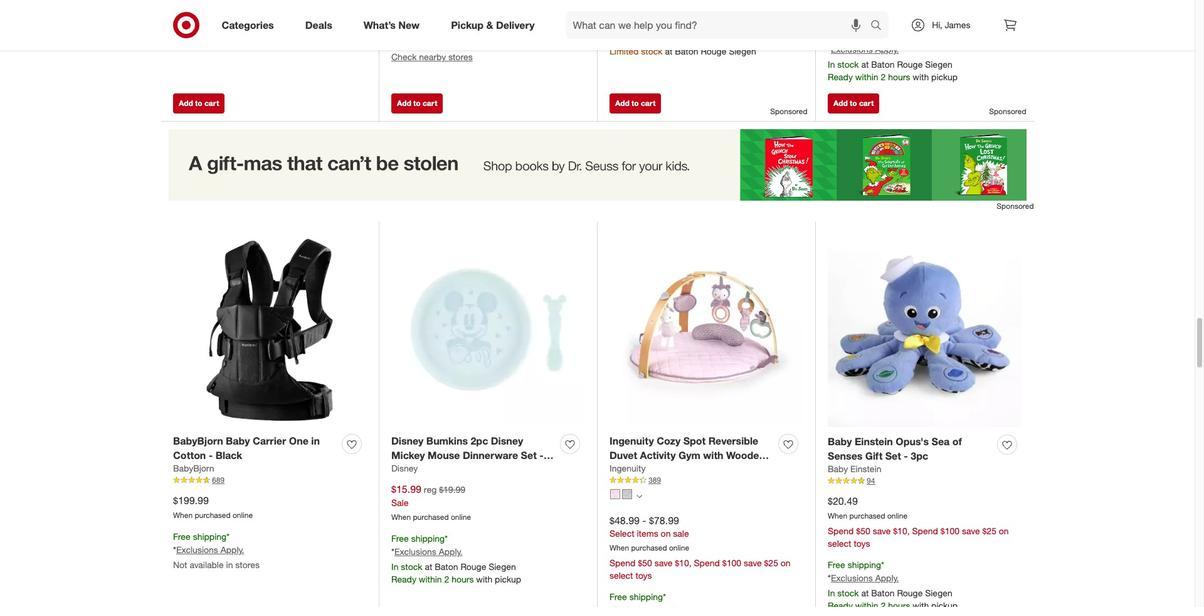 Task type: describe. For each thing, give the bounding box(es) containing it.
$20.49
[[828, 495, 858, 507]]

$199.99 when purchased online
[[173, 494, 253, 520]]

purchased inside "$20.49 when purchased online spend $50 save $10, spend $100 save $25 on select toys"
[[850, 512, 886, 521]]

gym
[[679, 449, 701, 462]]

$25 inside "$20.49 when purchased online spend $50 save $10, spend $100 save $25 on select toys"
[[983, 526, 997, 537]]

babybjorn for babybjorn baby carrier one in cotton - black
[[173, 435, 223, 447]]

disney up dinnerware
[[491, 435, 523, 447]]

baby einstein opus's sea of senses gift set - 3pc link
[[828, 435, 993, 463]]

$20.49 when purchased online spend $50 save $10, spend $100 save $25 on select toys
[[828, 495, 1009, 549]]

delivery
[[496, 19, 535, 31]]

hi, james
[[933, 19, 971, 30]]

$10, inside "$20.49 when purchased online spend $50 save $10, spend $100 save $25 on select toys"
[[894, 526, 910, 537]]

shipping inside free shipping * * exclusions apply. not available in stores
[[193, 532, 227, 542]]

rouge inside the free shipping * * exclusions apply. limited stock at  baton rouge siegen
[[701, 46, 727, 57]]

1 horizontal spatial on
[[781, 558, 791, 569]]

bumkins
[[427, 435, 468, 447]]

in stock at  baton rouge siegen
[[828, 588, 953, 599]]

689
[[212, 476, 225, 485]]

to for second add to cart button from the left
[[414, 98, 421, 108]]

check nearby stores
[[392, 52, 473, 62]]

gift
[[866, 450, 883, 462]]

disney for disney bumkins 2pc disney mickey mouse dinnerware set - light blue
[[392, 435, 424, 447]]

exclusions inside * exclusions apply. not available in stores
[[176, 11, 218, 21]]

stores inside * exclusions apply. not available in stores
[[235, 26, 260, 36]]

opus's
[[896, 435, 929, 448]]

$50 inside $48.99 - $78.99 select items on sale when purchased online spend $50 save $10, spend $100 save $25 on select toys
[[638, 558, 652, 569]]

2 horizontal spatial with
[[913, 72, 929, 82]]

babybjorn baby carrier one in cotton - black link
[[173, 434, 337, 463]]

- inside $48.99 - $78.99 select items on sale when purchased online spend $50 save $10, spend $100 save $25 on select toys
[[643, 514, 647, 527]]

ingenuity for ingenuity
[[610, 463, 646, 474]]

in inside the babybjorn baby carrier one in cotton - black
[[311, 435, 320, 447]]

stores inside button
[[449, 52, 473, 62]]

in inside free shipping * * exclusions apply. not available in stores
[[226, 560, 233, 570]]

cotton
[[173, 449, 206, 462]]

sea
[[932, 435, 950, 448]]

1 horizontal spatial within
[[856, 72, 879, 82]]

2pc
[[471, 435, 488, 447]]

duvet
[[610, 449, 638, 462]]

free shipping * * exclusions apply. not available in stores
[[173, 532, 260, 570]]

free inside free shipping * * exclusions apply. not available in stores
[[173, 532, 191, 542]]

items
[[637, 529, 659, 539]]

disney for disney link
[[392, 463, 418, 474]]

shipping inside free shipping * * exclusions apply.
[[848, 560, 882, 570]]

bar
[[629, 463, 645, 476]]

not inside * exclusions apply. not available in stores
[[173, 26, 187, 36]]

online inside $48.99 - $78.99 select items on sale when purchased online spend $50 save $10, spend $100 save $25 on select toys
[[669, 544, 690, 553]]

purchased inside $48.99 - $78.99 select items on sale when purchased online spend $50 save $10, spend $100 save $25 on select toys
[[631, 544, 667, 553]]

dinnerware
[[463, 449, 518, 462]]

calla image
[[610, 489, 621, 500]]

when left 'search' button on the right top
[[828, 10, 848, 20]]

exclusions inside free shipping * * exclusions apply.
[[831, 573, 873, 584]]

add to cart for fourth add to cart button from left
[[834, 98, 874, 108]]

disney bumkins 2pc disney mickey mouse dinnerware set - light blue
[[392, 435, 544, 476]]

baby inside the babybjorn baby carrier one in cotton - black
[[226, 435, 250, 447]]

sponsored for free shipping * * exclusions apply. in stock at  baton rouge siegen ready within 2 hours with pickup
[[990, 106, 1027, 116]]

exclusions down sale
[[395, 546, 437, 557]]

389 link
[[610, 475, 803, 486]]

disney link
[[392, 463, 418, 475]]

baby einstein
[[828, 464, 882, 475]]

ingenuity cozy spot reversible duvet activity gym with wooden toy bar link
[[610, 434, 774, 476]]

check
[[392, 52, 417, 62]]

$78.99
[[649, 514, 679, 527]]

$48.99 - $78.99 select items on sale when purchased online spend $50 save $10, spend $100 save $25 on select toys
[[610, 514, 791, 581]]

1 horizontal spatial 2
[[881, 72, 886, 82]]

siegen inside the free shipping * * exclusions apply. limited stock at  baton rouge siegen
[[729, 46, 757, 57]]

sale
[[392, 498, 409, 508]]

categories
[[222, 19, 274, 31]]

at inside the free shipping * * exclusions apply. limited stock at  baton rouge siegen
[[665, 46, 673, 57]]

94 link
[[828, 476, 1022, 487]]

baby einstein opus's sea of senses gift set - 3pc
[[828, 435, 962, 462]]

apply. inside free shipping * * exclusions apply. not available in stores
[[221, 545, 244, 555]]

* exclusions apply. not available in stores
[[173, 11, 260, 36]]

$100 inside "$20.49 when purchased online spend $50 save $10, spend $100 save $25 on select toys"
[[941, 526, 960, 537]]

new
[[399, 19, 420, 31]]

0 horizontal spatial pickup
[[495, 574, 521, 585]]

purchased inside $15.99 reg $19.99 sale when purchased online
[[413, 513, 449, 522]]

$50 inside "$20.49 when purchased online spend $50 save $10, spend $100 save $25 on select toys"
[[857, 526, 871, 537]]

389
[[649, 476, 661, 485]]

online inside $199.99 when purchased online
[[233, 511, 253, 520]]

free shipping * exclusions apply.
[[392, 11, 463, 35]]

categories link
[[211, 11, 290, 39]]

free inside the free shipping * exclusions apply.
[[392, 11, 409, 22]]

mouse
[[428, 449, 460, 462]]

toys inside "$20.49 when purchased online spend $50 save $10, spend $100 save $25 on select toys"
[[854, 538, 871, 549]]

einstein for baby einstein opus's sea of senses gift set - 3pc
[[855, 435, 893, 448]]

apply. inside free shipping * * exclusions apply.
[[876, 573, 899, 584]]

1 vertical spatial free shipping * * exclusions apply. in stock at  baton rouge siegen ready within 2 hours with pickup
[[392, 533, 521, 585]]

$15.99
[[392, 483, 422, 496]]

2 vertical spatial in
[[828, 588, 835, 599]]

what's new
[[364, 19, 420, 31]]

$10, inside $48.99 - $78.99 select items on sale when purchased online spend $50 save $10, spend $100 save $25 on select toys
[[675, 558, 692, 569]]

add to cart for 1st add to cart button from left
[[179, 98, 219, 108]]

loamy image
[[622, 489, 632, 500]]

$19.99
[[439, 485, 466, 495]]

3pc
[[911, 450, 929, 462]]

1 vertical spatial ready
[[392, 574, 417, 585]]

ingenuity for ingenuity cozy spot reversible duvet activity gym with wooden toy bar
[[610, 435, 654, 447]]

exclusions inside the free shipping * * exclusions apply. limited stock at  baton rouge siegen
[[613, 31, 655, 42]]

available inside free shipping * * exclusions apply. not available in stores
[[190, 560, 224, 570]]

pickup & delivery link
[[441, 11, 551, 39]]

baton inside the free shipping * * exclusions apply. limited stock at  baton rouge siegen
[[675, 46, 699, 57]]

1 add to cart button from the left
[[173, 93, 225, 113]]

in inside * exclusions apply. not available in stores
[[226, 26, 233, 36]]

purchased up search
[[850, 10, 886, 20]]

toys inside $48.99 - $78.99 select items on sale when purchased online spend $50 save $10, spend $100 save $25 on select toys
[[636, 570, 652, 581]]

select inside "$20.49 when purchased online spend $50 save $10, spend $100 save $25 on select toys"
[[828, 538, 852, 549]]

1 add from the left
[[179, 98, 193, 108]]

when inside $48.99 - $78.99 select items on sale when purchased online spend $50 save $10, spend $100 save $25 on select toys
[[610, 544, 629, 553]]

activity
[[640, 449, 676, 462]]

1 horizontal spatial hours
[[889, 72, 911, 82]]

reg
[[424, 485, 437, 495]]

0 vertical spatial ready
[[828, 72, 853, 82]]

$100 inside $48.99 - $78.99 select items on sale when purchased online spend $50 save $10, spend $100 save $25 on select toys
[[723, 558, 742, 569]]

exclusions inside the free shipping * exclusions apply.
[[395, 24, 437, 35]]

baby for baby einstein opus's sea of senses gift set - 3pc
[[828, 435, 852, 448]]

wooden
[[727, 449, 765, 462]]

reversible
[[709, 435, 759, 447]]

What can we help you find? suggestions appear below search field
[[566, 11, 874, 39]]

689 link
[[173, 475, 366, 486]]

1 vertical spatial 2
[[445, 574, 449, 585]]

search
[[865, 20, 896, 32]]

94
[[867, 476, 875, 486]]

james
[[945, 19, 971, 30]]

1 vertical spatial within
[[419, 574, 442, 585]]

0 horizontal spatial hours
[[452, 574, 474, 585]]

not inside free shipping * * exclusions apply. not available in stores
[[173, 560, 187, 570]]

all colors image
[[637, 494, 642, 499]]



Task type: vqa. For each thing, say whether or not it's contained in the screenshot.
BabyBjorn Baby Carrier One in Cotton - Black link
yes



Task type: locate. For each thing, give the bounding box(es) containing it.
purchased down "items"
[[631, 544, 667, 553]]

$10, down "sale"
[[675, 558, 692, 569]]

1 vertical spatial babybjorn
[[173, 463, 214, 474]]

baby down the senses
[[828, 464, 848, 475]]

exclusions left categories
[[176, 11, 218, 21]]

stores inside free shipping * * exclusions apply. not available in stores
[[235, 560, 260, 570]]

senses
[[828, 450, 863, 462]]

select inside $48.99 - $78.99 select items on sale when purchased online spend $50 save $10, spend $100 save $25 on select toys
[[610, 570, 633, 581]]

0 vertical spatial in
[[828, 59, 835, 70]]

pickup & delivery
[[451, 19, 535, 31]]

1 vertical spatial select
[[610, 570, 633, 581]]

1 horizontal spatial $10,
[[894, 526, 910, 537]]

0 vertical spatial pickup
[[932, 72, 958, 82]]

0 vertical spatial within
[[856, 72, 879, 82]]

ingenuity up "duvet" on the bottom right of the page
[[610, 435, 654, 447]]

0 horizontal spatial $100
[[723, 558, 742, 569]]

light
[[392, 463, 416, 476]]

0 vertical spatial with
[[913, 72, 929, 82]]

babybjorn down the cotton
[[173, 463, 214, 474]]

1 vertical spatial stores
[[449, 52, 473, 62]]

$25 inside $48.99 - $78.99 select items on sale when purchased online spend $50 save $10, spend $100 save $25 on select toys
[[765, 558, 779, 569]]

1 vertical spatial hours
[[452, 574, 474, 585]]

online up search
[[888, 10, 908, 20]]

1 vertical spatial pickup
[[495, 574, 521, 585]]

mickey
[[392, 449, 425, 462]]

shipping inside the free shipping * * exclusions apply. limited stock at  baton rouge siegen
[[630, 18, 663, 28]]

search button
[[865, 11, 896, 41]]

1 horizontal spatial $100
[[941, 526, 960, 537]]

set inside baby einstein opus's sea of senses gift set - 3pc
[[886, 450, 902, 462]]

available
[[190, 26, 224, 36], [190, 560, 224, 570]]

disney up mickey
[[392, 435, 424, 447]]

free shipping * * exclusions apply. in stock at  baton rouge siegen ready within 2 hours with pickup
[[828, 31, 958, 82], [392, 533, 521, 585]]

1 vertical spatial available
[[190, 560, 224, 570]]

apply. inside * exclusions apply. not available in stores
[[221, 11, 244, 21]]

when purchased online
[[828, 10, 908, 20]]

with
[[913, 72, 929, 82], [703, 449, 724, 462], [476, 574, 493, 585]]

disney down mickey
[[392, 463, 418, 474]]

when down sale
[[392, 513, 411, 522]]

1 horizontal spatial $25
[[983, 526, 997, 537]]

siegen
[[729, 46, 757, 57], [926, 59, 953, 70], [489, 562, 516, 572], [926, 588, 953, 599]]

2 not from the top
[[173, 560, 187, 570]]

when inside "$20.49 when purchased online spend $50 save $10, spend $100 save $25 on select toys"
[[828, 512, 848, 521]]

free inside the free shipping * * exclusions apply. limited stock at  baton rouge siegen
[[610, 18, 627, 28]]

add to cart for second add to cart button from the left
[[397, 98, 438, 108]]

babybjorn up the cotton
[[173, 435, 223, 447]]

0 vertical spatial $100
[[941, 526, 960, 537]]

ingenuity inside ingenuity cozy spot reversible duvet activity gym with wooden toy bar
[[610, 435, 654, 447]]

0 horizontal spatial on
[[661, 529, 671, 539]]

0 vertical spatial $10,
[[894, 526, 910, 537]]

in
[[226, 26, 233, 36], [311, 435, 320, 447], [226, 560, 233, 570]]

2 add from the left
[[397, 98, 411, 108]]

0 vertical spatial einstein
[[855, 435, 893, 448]]

what's new link
[[353, 11, 436, 39]]

0 vertical spatial $50
[[857, 526, 871, 537]]

2 add to cart from the left
[[397, 98, 438, 108]]

cart
[[205, 98, 219, 108], [423, 98, 438, 108], [641, 98, 656, 108], [860, 98, 874, 108]]

to for second add to cart button from right
[[632, 98, 639, 108]]

- right dinnerware
[[540, 449, 544, 462]]

ingenuity cozy spot reversible duvet activity gym with wooden toy bar
[[610, 435, 765, 476]]

pickup
[[451, 19, 484, 31]]

purchased down "$20.49"
[[850, 512, 886, 521]]

purchased down $199.99 on the bottom of the page
[[195, 511, 231, 520]]

3 add to cart button from the left
[[610, 93, 662, 113]]

2 to from the left
[[414, 98, 421, 108]]

0 vertical spatial hours
[[889, 72, 911, 82]]

ready
[[828, 72, 853, 82], [392, 574, 417, 585]]

black
[[216, 449, 242, 462]]

purchased inside $199.99 when purchased online
[[195, 511, 231, 520]]

ingenuity cozy spot reversible duvet activity gym with wooden toy bar image
[[610, 234, 803, 427], [610, 234, 803, 427]]

baby up the senses
[[828, 435, 852, 448]]

2 ingenuity from the top
[[610, 463, 646, 474]]

1 horizontal spatial toys
[[854, 538, 871, 549]]

0 horizontal spatial free shipping * * exclusions apply. in stock at  baton rouge siegen ready within 2 hours with pickup
[[392, 533, 521, 585]]

babybjorn baby carrier one in cotton - black image
[[173, 234, 366, 427], [173, 234, 366, 427]]

$50 down "items"
[[638, 558, 652, 569]]

baby einstein link
[[828, 463, 882, 476]]

0 horizontal spatial with
[[476, 574, 493, 585]]

1 cart from the left
[[205, 98, 219, 108]]

1 horizontal spatial free shipping * * exclusions apply. in stock at  baton rouge siegen ready within 2 hours with pickup
[[828, 31, 958, 82]]

2 available from the top
[[190, 560, 224, 570]]

$50 down "$20.49"
[[857, 526, 871, 537]]

shipping inside the free shipping * exclusions apply.
[[411, 11, 445, 22]]

babybjorn for babybjorn
[[173, 463, 214, 474]]

hi,
[[933, 19, 943, 30]]

2 add to cart button from the left
[[392, 93, 443, 113]]

online down 94 link
[[888, 512, 908, 521]]

einstein up gift
[[855, 435, 893, 448]]

* inside the free shipping * exclusions apply.
[[392, 24, 395, 35]]

0 horizontal spatial $10,
[[675, 558, 692, 569]]

0 horizontal spatial $50
[[638, 558, 652, 569]]

online down "sale"
[[669, 544, 690, 553]]

0 horizontal spatial $25
[[765, 558, 779, 569]]

set for gift
[[886, 450, 902, 462]]

at
[[665, 46, 673, 57], [862, 59, 869, 70], [425, 562, 433, 572], [862, 588, 869, 599]]

0 vertical spatial stores
[[235, 26, 260, 36]]

$199.99
[[173, 494, 209, 507]]

sale
[[673, 529, 689, 539]]

spot
[[684, 435, 706, 447]]

* inside * exclusions apply. not available in stores
[[173, 11, 176, 21]]

in
[[828, 59, 835, 70], [392, 562, 399, 572], [828, 588, 835, 599]]

all colors element
[[637, 492, 642, 500]]

- inside the babybjorn baby carrier one in cotton - black
[[209, 449, 213, 462]]

cart for second add to cart button from right
[[641, 98, 656, 108]]

- left "black"
[[209, 449, 213, 462]]

0 vertical spatial $25
[[983, 526, 997, 537]]

4 cart from the left
[[860, 98, 874, 108]]

online inside "$20.49 when purchased online spend $50 save $10, spend $100 save $25 on select toys"
[[888, 512, 908, 521]]

1 to from the left
[[195, 98, 202, 108]]

not
[[173, 26, 187, 36], [173, 560, 187, 570]]

free
[[392, 11, 409, 22], [610, 18, 627, 28], [828, 31, 846, 42], [173, 532, 191, 542], [392, 533, 409, 544], [828, 560, 846, 570], [610, 592, 627, 602]]

$25
[[983, 526, 997, 537], [765, 558, 779, 569]]

1 horizontal spatial ready
[[828, 72, 853, 82]]

0 vertical spatial free shipping * * exclusions apply. in stock at  baton rouge siegen ready within 2 hours with pickup
[[828, 31, 958, 82]]

cart for fourth add to cart button from left
[[860, 98, 874, 108]]

deals link
[[295, 11, 348, 39]]

$48.99
[[610, 514, 640, 527]]

exclusions down $199.99 when purchased online
[[176, 545, 218, 555]]

apply.
[[221, 11, 244, 21], [439, 24, 463, 35], [657, 31, 681, 42], [876, 44, 899, 55], [221, 545, 244, 555], [439, 546, 463, 557], [876, 573, 899, 584]]

free shipping * * exclusions apply. in stock at  baton rouge siegen ready within 2 hours with pickup down $15.99 reg $19.99 sale when purchased online on the bottom left
[[392, 533, 521, 585]]

exclusions down 'search' button on the right top
[[831, 44, 873, 55]]

1 ingenuity from the top
[[610, 435, 654, 447]]

select up free shipping *
[[610, 570, 633, 581]]

advertisement region
[[161, 129, 1034, 201]]

available inside * exclusions apply. not available in stores
[[190, 26, 224, 36]]

0 vertical spatial ingenuity
[[610, 435, 654, 447]]

0 horizontal spatial within
[[419, 574, 442, 585]]

2 cart from the left
[[423, 98, 438, 108]]

0 vertical spatial 2
[[881, 72, 886, 82]]

set right dinnerware
[[521, 449, 537, 462]]

$100
[[941, 526, 960, 537], [723, 558, 742, 569]]

2
[[881, 72, 886, 82], [445, 574, 449, 585]]

baby einstein opus's sea of senses gift set - 3pc image
[[828, 234, 1022, 427], [828, 234, 1022, 427]]

1 vertical spatial toys
[[636, 570, 652, 581]]

check nearby stores button
[[392, 51, 473, 64]]

4 add from the left
[[834, 98, 848, 108]]

0 horizontal spatial select
[[610, 570, 633, 581]]

of
[[953, 435, 962, 448]]

purchased
[[850, 10, 886, 20], [195, 511, 231, 520], [850, 512, 886, 521], [413, 513, 449, 522], [631, 544, 667, 553]]

with inside ingenuity cozy spot reversible duvet activity gym with wooden toy bar
[[703, 449, 724, 462]]

0 vertical spatial select
[[828, 538, 852, 549]]

cozy
[[657, 435, 681, 447]]

online down $19.99
[[451, 513, 471, 522]]

1 vertical spatial einstein
[[851, 464, 882, 475]]

einstein up 94
[[851, 464, 882, 475]]

when down "$20.49"
[[828, 512, 848, 521]]

2 babybjorn from the top
[[173, 463, 214, 474]]

exclusions inside free shipping * * exclusions apply. not available in stores
[[176, 545, 218, 555]]

- inside disney bumkins 2pc disney mickey mouse dinnerware set - light blue
[[540, 449, 544, 462]]

deals
[[305, 19, 332, 31]]

nearby
[[419, 52, 446, 62]]

free inside free shipping * * exclusions apply.
[[828, 560, 846, 570]]

blue
[[418, 463, 440, 476]]

1 vertical spatial not
[[173, 560, 187, 570]]

4 add to cart from the left
[[834, 98, 874, 108]]

disney bumkins 2pc disney mickey mouse dinnerware set - light blue link
[[392, 434, 555, 476]]

to for fourth add to cart button from left
[[850, 98, 857, 108]]

what's
[[364, 19, 396, 31]]

exclusions up check
[[395, 24, 437, 35]]

2 horizontal spatial on
[[999, 526, 1009, 537]]

set inside disney bumkins 2pc disney mickey mouse dinnerware set - light blue
[[521, 449, 537, 462]]

1 available from the top
[[190, 26, 224, 36]]

when inside $15.99 reg $19.99 sale when purchased online
[[392, 513, 411, 522]]

online inside $15.99 reg $19.99 sale when purchased online
[[451, 513, 471, 522]]

3 to from the left
[[632, 98, 639, 108]]

cart for second add to cart button from the left
[[423, 98, 438, 108]]

4 add to cart button from the left
[[828, 93, 880, 113]]

shipping
[[411, 11, 445, 22], [630, 18, 663, 28], [848, 31, 882, 42], [193, 532, 227, 542], [411, 533, 445, 544], [848, 560, 882, 570], [630, 592, 663, 602]]

1 horizontal spatial select
[[828, 538, 852, 549]]

1 vertical spatial in
[[311, 435, 320, 447]]

&
[[487, 19, 493, 31]]

stock
[[641, 46, 663, 57], [838, 59, 859, 70], [401, 562, 423, 572], [838, 588, 859, 599]]

1 vertical spatial $25
[[765, 558, 779, 569]]

set right gift
[[886, 450, 902, 462]]

einstein
[[855, 435, 893, 448], [851, 464, 882, 475]]

exclusions up in stock at  baton rouge siegen
[[831, 573, 873, 584]]

1 horizontal spatial with
[[703, 449, 724, 462]]

1 babybjorn from the top
[[173, 435, 223, 447]]

apply. inside the free shipping * exclusions apply.
[[439, 24, 463, 35]]

0 horizontal spatial ready
[[392, 574, 417, 585]]

rouge
[[701, 46, 727, 57], [897, 59, 923, 70], [461, 562, 486, 572], [897, 588, 923, 599]]

toy
[[610, 463, 626, 476]]

select
[[828, 538, 852, 549], [610, 570, 633, 581]]

free shipping *
[[610, 592, 666, 602]]

spend
[[828, 526, 854, 537], [913, 526, 939, 537], [610, 558, 636, 569], [694, 558, 720, 569]]

4 to from the left
[[850, 98, 857, 108]]

baby inside baby einstein opus's sea of senses gift set - 3pc
[[828, 435, 852, 448]]

free shipping * * exclusions apply. in stock at  baton rouge siegen ready within 2 hours with pickup down when purchased online
[[828, 31, 958, 82]]

2 vertical spatial in
[[226, 560, 233, 570]]

1 vertical spatial ingenuity
[[610, 463, 646, 474]]

1 horizontal spatial set
[[886, 450, 902, 462]]

one
[[289, 435, 309, 447]]

online up free shipping * * exclusions apply. not available in stores
[[233, 511, 253, 520]]

3 add to cart from the left
[[616, 98, 656, 108]]

1 vertical spatial in
[[392, 562, 399, 572]]

toys
[[854, 538, 871, 549], [636, 570, 652, 581]]

sponsored for free shipping * * exclusions apply. limited stock at  baton rouge siegen
[[771, 106, 808, 116]]

toys up free shipping * * exclusions apply.
[[854, 538, 871, 549]]

set for dinnerware
[[521, 449, 537, 462]]

exclusions apply. button
[[176, 10, 244, 23], [395, 23, 463, 36], [613, 30, 681, 43], [831, 43, 899, 56], [176, 544, 244, 557], [395, 546, 463, 558], [831, 572, 899, 585]]

babybjorn link
[[173, 463, 214, 475]]

ingenuity down "duvet" on the bottom right of the page
[[610, 463, 646, 474]]

select
[[610, 529, 635, 539]]

disney bumkins 2pc disney mickey mouse dinnerware set - light blue image
[[392, 234, 585, 427], [392, 234, 585, 427]]

$50
[[857, 526, 871, 537], [638, 558, 652, 569]]

$15.99 reg $19.99 sale when purchased online
[[392, 483, 471, 522]]

babybjorn
[[173, 435, 223, 447], [173, 463, 214, 474]]

3 add from the left
[[616, 98, 630, 108]]

cart for 1st add to cart button from left
[[205, 98, 219, 108]]

limited
[[610, 46, 639, 57]]

add to cart for second add to cart button from right
[[616, 98, 656, 108]]

add to cart
[[179, 98, 219, 108], [397, 98, 438, 108], [616, 98, 656, 108], [834, 98, 874, 108]]

1 horizontal spatial $50
[[857, 526, 871, 537]]

babybjorn baby carrier one in cotton - black
[[173, 435, 320, 462]]

0 vertical spatial in
[[226, 26, 233, 36]]

disney
[[392, 435, 424, 447], [491, 435, 523, 447], [392, 463, 418, 474]]

einstein for baby einstein
[[851, 464, 882, 475]]

0 horizontal spatial set
[[521, 449, 537, 462]]

when down $199.99 on the bottom of the page
[[173, 511, 193, 520]]

1 vertical spatial $10,
[[675, 558, 692, 569]]

purchased down reg
[[413, 513, 449, 522]]

free shipping * * exclusions apply.
[[828, 560, 899, 584]]

1 add to cart from the left
[[179, 98, 219, 108]]

add
[[179, 98, 193, 108], [397, 98, 411, 108], [616, 98, 630, 108], [834, 98, 848, 108]]

select up free shipping * * exclusions apply.
[[828, 538, 852, 549]]

ingenuity
[[610, 435, 654, 447], [610, 463, 646, 474]]

when down select
[[610, 544, 629, 553]]

ingenuity link
[[610, 463, 646, 475]]

0 vertical spatial not
[[173, 26, 187, 36]]

1 not from the top
[[173, 26, 187, 36]]

baby
[[226, 435, 250, 447], [828, 435, 852, 448], [828, 464, 848, 475]]

within
[[856, 72, 879, 82], [419, 574, 442, 585]]

0 horizontal spatial toys
[[636, 570, 652, 581]]

- left 3pc
[[904, 450, 908, 462]]

carrier
[[253, 435, 286, 447]]

online
[[888, 10, 908, 20], [233, 511, 253, 520], [888, 512, 908, 521], [451, 513, 471, 522], [669, 544, 690, 553]]

2 vertical spatial stores
[[235, 560, 260, 570]]

- inside baby einstein opus's sea of senses gift set - 3pc
[[904, 450, 908, 462]]

0 vertical spatial babybjorn
[[173, 435, 223, 447]]

3 cart from the left
[[641, 98, 656, 108]]

1 horizontal spatial pickup
[[932, 72, 958, 82]]

1 vertical spatial $50
[[638, 558, 652, 569]]

- up "items"
[[643, 514, 647, 527]]

0 vertical spatial available
[[190, 26, 224, 36]]

apply. inside the free shipping * * exclusions apply. limited stock at  baton rouge siegen
[[657, 31, 681, 42]]

babybjorn inside the babybjorn baby carrier one in cotton - black
[[173, 435, 223, 447]]

einstein inside baby einstein opus's sea of senses gift set - 3pc
[[855, 435, 893, 448]]

0 vertical spatial toys
[[854, 538, 871, 549]]

on inside "$20.49 when purchased online spend $50 save $10, spend $100 save $25 on select toys"
[[999, 526, 1009, 537]]

baby up "black"
[[226, 435, 250, 447]]

1 vertical spatial $100
[[723, 558, 742, 569]]

stock inside the free shipping * * exclusions apply. limited stock at  baton rouge siegen
[[641, 46, 663, 57]]

toys up free shipping *
[[636, 570, 652, 581]]

when inside $199.99 when purchased online
[[173, 511, 193, 520]]

0 horizontal spatial 2
[[445, 574, 449, 585]]

$10, down 94 link
[[894, 526, 910, 537]]

2 vertical spatial with
[[476, 574, 493, 585]]

baby for baby einstein
[[828, 464, 848, 475]]

exclusions up limited
[[613, 31, 655, 42]]

free shipping * * exclusions apply. limited stock at  baton rouge siegen
[[610, 18, 757, 57]]

to for 1st add to cart button from left
[[195, 98, 202, 108]]

1 vertical spatial with
[[703, 449, 724, 462]]



